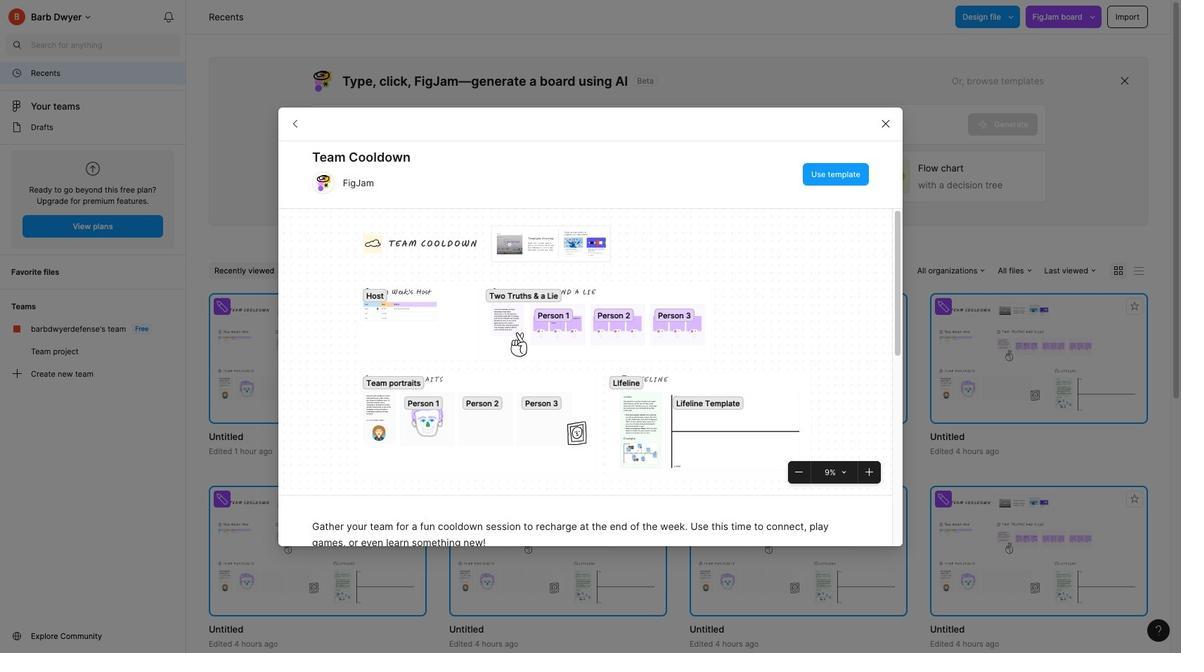 Task type: locate. For each thing, give the bounding box(es) containing it.
page 16 image
[[11, 122, 23, 133]]

Search for anything text field
[[31, 39, 180, 51]]

bell 32 image
[[158, 6, 180, 28]]

dialog
[[279, 107, 903, 653]]

Ex: A weekly team meeting, starting with an ice breaker field
[[311, 105, 969, 144]]

search 32 image
[[6, 34, 28, 56]]

file thumbnail image
[[216, 302, 420, 415], [456, 302, 660, 415], [697, 302, 901, 415], [938, 302, 1142, 415], [216, 495, 420, 608], [456, 495, 660, 608], [697, 495, 901, 608], [938, 495, 1142, 608]]



Task type: describe. For each thing, give the bounding box(es) containing it.
recent 16 image
[[11, 68, 23, 79]]

community 16 image
[[11, 631, 23, 642]]

select zoom level image
[[843, 470, 847, 474]]



